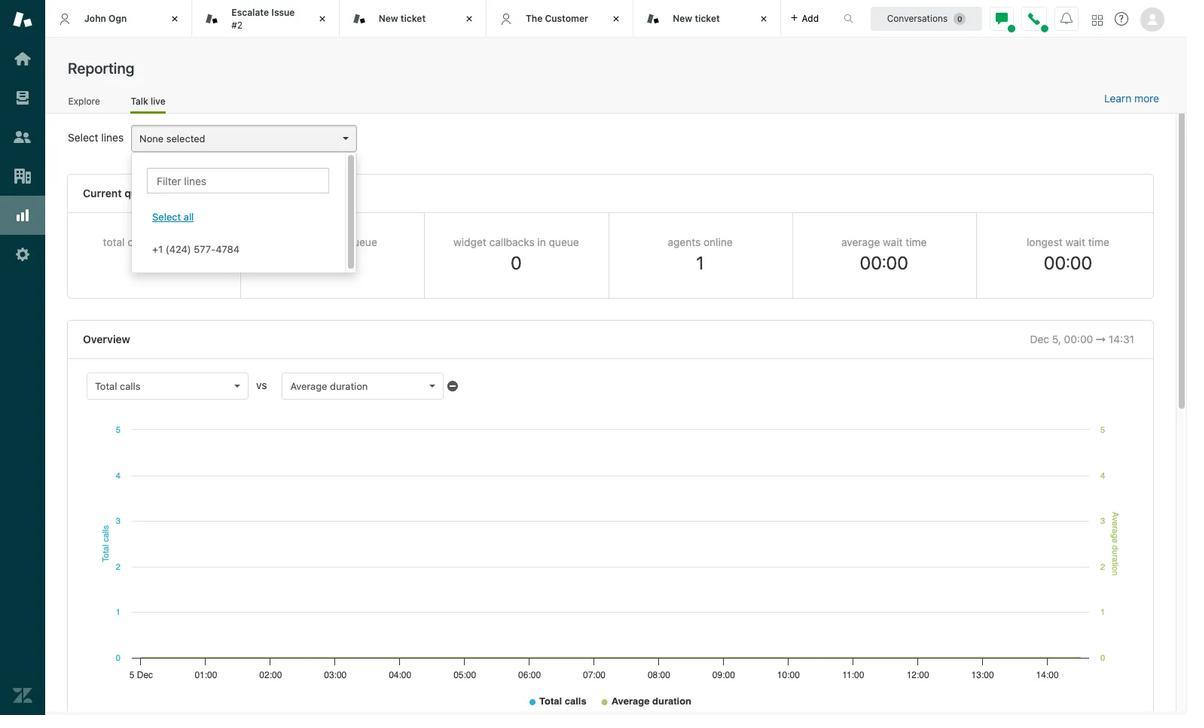 Task type: describe. For each thing, give the bounding box(es) containing it.
organizations image
[[13, 167, 32, 186]]

learn more
[[1105, 92, 1160, 105]]

john
[[84, 13, 106, 24]]

1 close image from the left
[[315, 11, 330, 26]]

zendesk support image
[[13, 10, 32, 29]]

the customer
[[526, 13, 588, 24]]

escalate issue #2
[[232, 7, 295, 31]]

new ticket for 2nd new ticket tab from right
[[379, 13, 426, 24]]

ticket for 1st new ticket tab from right
[[695, 13, 720, 24]]

views image
[[13, 88, 32, 108]]

talk live link
[[131, 95, 166, 114]]

admin image
[[13, 245, 32, 264]]

reporting image
[[13, 206, 32, 225]]

live
[[151, 95, 166, 107]]

conversations button
[[871, 6, 982, 31]]

more
[[1135, 92, 1160, 105]]

close image inside new ticket tab
[[756, 11, 771, 26]]

get started image
[[13, 49, 32, 69]]

add button
[[781, 0, 828, 37]]

add
[[802, 12, 819, 24]]

john ogn tab
[[45, 0, 192, 38]]

tab containing escalate issue
[[192, 0, 340, 38]]

tabs tab list
[[45, 0, 828, 38]]



Task type: locate. For each thing, give the bounding box(es) containing it.
new ticket
[[379, 13, 426, 24], [673, 13, 720, 24]]

ticket for 2nd new ticket tab from right
[[401, 13, 426, 24]]

1 horizontal spatial new ticket
[[673, 13, 720, 24]]

2 new ticket from the left
[[673, 13, 720, 24]]

0 horizontal spatial new ticket tab
[[340, 0, 487, 38]]

conversations
[[887, 12, 948, 24]]

close image right customer at the top left
[[609, 11, 624, 26]]

new ticket tab
[[340, 0, 487, 38], [634, 0, 781, 38]]

new for 1st new ticket tab from right
[[673, 13, 693, 24]]

john ogn
[[84, 13, 127, 24]]

new for 2nd new ticket tab from right
[[379, 13, 398, 24]]

ogn
[[109, 13, 127, 24]]

close image for new ticket
[[462, 11, 477, 26]]

zendesk products image
[[1092, 15, 1103, 25]]

customers image
[[13, 127, 32, 147]]

close image left the add popup button
[[756, 11, 771, 26]]

1 close image from the left
[[167, 11, 183, 26]]

ticket
[[401, 13, 426, 24], [695, 13, 720, 24]]

issue
[[271, 7, 295, 18]]

0 horizontal spatial close image
[[167, 11, 183, 26]]

zendesk image
[[13, 686, 32, 706]]

close image for the customer
[[609, 11, 624, 26]]

0 horizontal spatial new
[[379, 13, 398, 24]]

#2
[[232, 19, 243, 31]]

new
[[379, 13, 398, 24], [673, 13, 693, 24]]

close image inside john ogn "tab"
[[167, 11, 183, 26]]

the
[[526, 13, 543, 24]]

explore
[[68, 95, 100, 107]]

notifications image
[[1061, 12, 1073, 24]]

customer
[[545, 13, 588, 24]]

explore link
[[68, 95, 100, 112]]

tab
[[192, 0, 340, 38]]

1 horizontal spatial ticket
[[695, 13, 720, 24]]

0 horizontal spatial ticket
[[401, 13, 426, 24]]

1 horizontal spatial close image
[[462, 11, 477, 26]]

1 new ticket from the left
[[379, 13, 426, 24]]

close image left the the
[[462, 11, 477, 26]]

3 close image from the left
[[609, 11, 624, 26]]

new ticket for 1st new ticket tab from right
[[673, 13, 720, 24]]

main element
[[0, 0, 45, 716]]

2 horizontal spatial close image
[[609, 11, 624, 26]]

1 new ticket tab from the left
[[340, 0, 487, 38]]

2 new from the left
[[673, 13, 693, 24]]

button displays agent's chat status as online. image
[[996, 12, 1008, 24]]

the customer tab
[[487, 0, 634, 38]]

0 horizontal spatial new ticket
[[379, 13, 426, 24]]

close image
[[167, 11, 183, 26], [462, 11, 477, 26], [609, 11, 624, 26]]

learn more link
[[1105, 92, 1160, 105]]

close image
[[315, 11, 330, 26], [756, 11, 771, 26]]

learn
[[1105, 92, 1132, 105]]

reporting
[[68, 60, 134, 77]]

1 ticket from the left
[[401, 13, 426, 24]]

0 horizontal spatial close image
[[315, 11, 330, 26]]

1 horizontal spatial new
[[673, 13, 693, 24]]

talk live
[[131, 95, 166, 107]]

2 new ticket tab from the left
[[634, 0, 781, 38]]

1 new from the left
[[379, 13, 398, 24]]

close image right issue
[[315, 11, 330, 26]]

2 close image from the left
[[462, 11, 477, 26]]

get help image
[[1115, 12, 1129, 26]]

talk
[[131, 95, 148, 107]]

1 horizontal spatial close image
[[756, 11, 771, 26]]

close image inside new ticket tab
[[462, 11, 477, 26]]

close image for john ogn
[[167, 11, 183, 26]]

2 ticket from the left
[[695, 13, 720, 24]]

2 close image from the left
[[756, 11, 771, 26]]

close image inside the customer tab
[[609, 11, 624, 26]]

close image right ogn
[[167, 11, 183, 26]]

escalate
[[232, 7, 269, 18]]

1 horizontal spatial new ticket tab
[[634, 0, 781, 38]]



Task type: vqa. For each thing, say whether or not it's contained in the screenshot.
NEW TICKET to the right
yes



